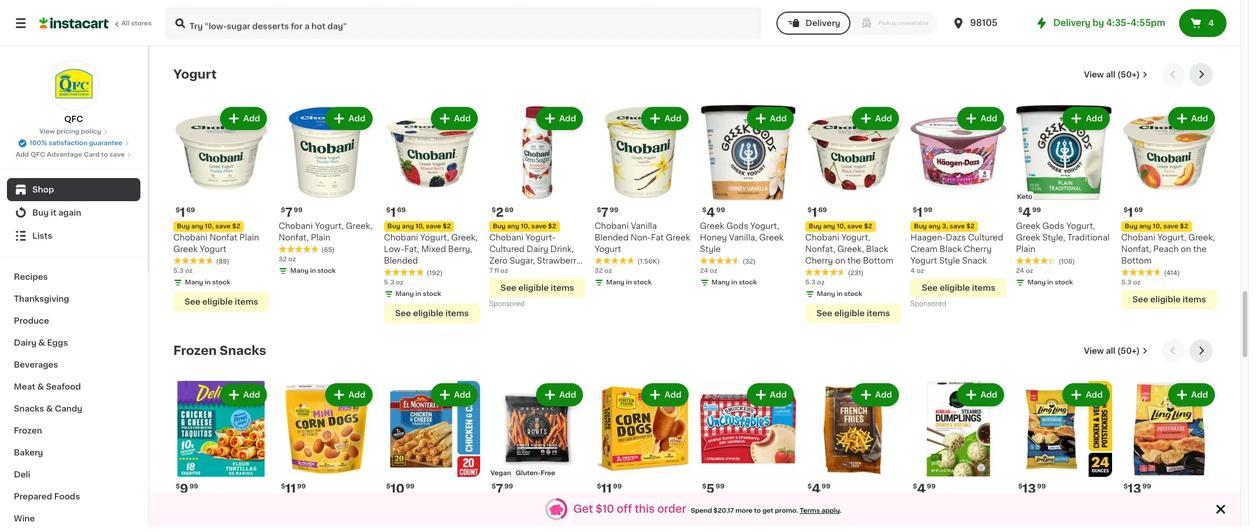 Task type: locate. For each thing, give the bounding box(es) containing it.
greek, inside chobani yogurt, greek, nonfat, peach on the bottom
[[1189, 233, 1216, 242]]

5.3 for chobani yogurt, nonfat, greek, black cherry on the bottom
[[806, 279, 816, 285]]

4 inside haagen-dazs cultured cream black cherry yogurt style snack 4 oz
[[911, 268, 916, 274]]

nonfat, for buy any 10, save $2
[[1122, 245, 1152, 253]]

any down $ 2 69
[[507, 223, 520, 229]]

1 for chobani nonfat plain greek yogurt
[[180, 206, 185, 218]]

plain inside chobani nonfat plain greek yogurt
[[240, 233, 259, 242]]

6 $2 from the left
[[1181, 223, 1189, 229]]

sponsored badge image down cream at the right top of page
[[911, 301, 946, 307]]

the inside "chobani yogurt, nonfat, greek, black cherry on the bottom"
[[848, 257, 861, 265]]

berry,
[[448, 245, 473, 253]]

1 vertical spatial cultured
[[490, 245, 525, 253]]

10,
[[205, 223, 214, 229], [416, 223, 425, 229], [521, 223, 530, 229], [837, 223, 846, 229], [1153, 223, 1162, 229]]

0 horizontal spatial spend
[[691, 507, 712, 514]]

5 $2 from the left
[[967, 223, 975, 229]]

0 vertical spatial all
[[1107, 70, 1116, 78]]

2 horizontal spatial frozen
[[1017, 521, 1044, 526]]

1 many in stock button from the left
[[173, 0, 270, 15]]

69 up low- on the top left
[[397, 207, 406, 213]]

cherry inside haagen-dazs cultured cream black cherry yogurt style snack 4 oz
[[964, 245, 992, 253]]

spend up butter on the right bottom of page
[[691, 507, 712, 514]]

5.3 for chobani nonfat plain greek yogurt
[[173, 268, 184, 274]]

0 horizontal spatial gods
[[727, 222, 749, 230]]

1 vertical spatial potstickers
[[1060, 510, 1106, 518]]

24 down greek gods yogurt, greek style, traditional plain
[[1017, 268, 1025, 274]]

2 13 from the left
[[1128, 483, 1142, 495]]

bakery link
[[7, 442, 140, 464]]

roots
[[490, 498, 514, 506]]

sponsored badge image
[[490, 39, 525, 46], [490, 301, 525, 307], [911, 301, 946, 307]]

style,
[[1043, 233, 1066, 242]]

5.3 down chobani nonfat plain greek yogurt
[[173, 268, 184, 274]]

nonfat
[[210, 233, 237, 242]]

99 for spend $18, save $3
[[927, 483, 936, 490]]

1 vertical spatial fries
[[546, 521, 566, 526]]

1 13 from the left
[[1023, 483, 1037, 495]]

cultured up snack
[[969, 233, 1004, 242]]

1 vertical spatial view
[[39, 128, 55, 135]]

1 $2 from the left
[[232, 223, 240, 229]]

to down guarantee at the top of the page
[[101, 151, 108, 158]]

7 for chobani vanilla blended non-fat greek yogurt
[[602, 206, 609, 218]]

0 vertical spatial view all (50+)
[[1085, 70, 1141, 78]]

all
[[121, 20, 130, 27]]

0 horizontal spatial frozen
[[14, 427, 42, 435]]

oz down chobani vanilla blended non-fat greek yogurt at the top of the page
[[605, 268, 612, 274]]

2 horizontal spatial $ 7 99
[[597, 206, 619, 218]]

chobani inside "chobani yogurt, nonfat, greek, black cherry on the bottom"
[[806, 233, 840, 242]]

buy any 10, save $2 up "peach"
[[1125, 223, 1189, 229]]

1 vertical spatial blended
[[384, 257, 418, 265]]

save down guarantee at the top of the page
[[110, 151, 125, 158]]

0 horizontal spatial style
[[700, 245, 721, 253]]

buy up "chobani yogurt, nonfat, greek, black cherry on the bottom"
[[809, 223, 822, 229]]

items inside product group
[[551, 284, 574, 292]]

greek, inside "chobani yogurt, nonfat, greek, black cherry on the bottom"
[[838, 245, 865, 253]]

yogurt, inside chobani yogurt, greek, low-fat, mixed berry, blended
[[420, 233, 449, 242]]

1 vertical spatial style
[[940, 257, 961, 265]]

7
[[285, 206, 293, 218], [602, 206, 609, 218], [490, 268, 493, 274], [496, 483, 503, 495]]

potstickers left the close icon
[[1161, 498, 1207, 506]]

3 $2 from the left
[[548, 223, 557, 229]]

blended left non-
[[595, 233, 629, 242]]

1 horizontal spatial black
[[940, 245, 962, 253]]

4 any from the left
[[824, 223, 836, 229]]

buy left it
[[32, 209, 49, 217]]

any for chobani yogurt, nonfat, greek, black cherry on the bottom
[[824, 223, 836, 229]]

gods inside greek gods yogurt, honey vanilla, greek style
[[727, 222, 749, 230]]

qfc up view pricing policy "link"
[[64, 115, 83, 123]]

items for chobani yogurt- cultured dairy drink, zero sugar, strawberry cheesecake inspired
[[551, 284, 574, 292]]

chobani inside chobani nonfat plain greek yogurt
[[173, 233, 208, 242]]

black left cream at the right top of page
[[867, 245, 889, 253]]

product group containing ★★★★★
[[490, 0, 586, 49]]

delivery by 4:35-4:55pm
[[1054, 18, 1166, 27]]

4 $ 1 69 from the left
[[1124, 206, 1144, 218]]

3 10, from the left
[[521, 223, 530, 229]]

13 for ling ling potstickers pork & vegetable
[[1128, 483, 1142, 495]]

bottom inside "chobani yogurt, nonfat, greek, black cherry on the bottom"
[[863, 257, 894, 265]]

10, up the fat,
[[416, 223, 425, 229]]

0 vertical spatial frozen
[[173, 344, 217, 357]]

to inside get $10 off this order spend $20.17 more to get promo. terms apply .
[[755, 507, 761, 514]]

shop link
[[7, 178, 140, 201]]

strawberry
[[537, 257, 582, 265]]

see for haagen-dazs cultured cream black cherry yogurt style snack
[[922, 284, 938, 292]]

1 vertical spatial honey
[[650, 498, 677, 506]]

$ 7 99 up chobani yogurt, greek, nonfat, plain
[[281, 206, 303, 218]]

2 69 from the left
[[397, 207, 406, 213]]

sugar,
[[510, 257, 535, 265]]

advantage
[[47, 151, 82, 158]]

69 up chobani yogurt, greek, nonfat, peach on the bottom
[[1135, 207, 1144, 213]]

product group containing 2
[[490, 104, 586, 310]]

any for haagen-dazs cultured cream black cherry yogurt style snack
[[929, 223, 941, 229]]

1 horizontal spatial 11
[[602, 483, 612, 495]]

$ 13 99 up pork
[[1124, 483, 1152, 495]]

7 up chobani vanilla blended non-fat greek yogurt at the top of the page
[[602, 206, 609, 218]]

(231)
[[849, 270, 864, 276]]

0 horizontal spatial qfc
[[31, 151, 45, 158]]

5.3 oz for chobani yogurt, nonfat, greek, black cherry on the bottom
[[806, 279, 825, 285]]

on
[[1182, 245, 1192, 253], [836, 257, 846, 265]]

10, up yogurt-
[[521, 223, 530, 229]]

1 up "chobani yogurt, nonfat, greek, black cherry on the bottom"
[[812, 206, 818, 218]]

0 vertical spatial blended
[[595, 233, 629, 242]]

0 horizontal spatial $ 13 99
[[1019, 483, 1047, 495]]

24 oz down greek gods yogurt, honey vanilla, greek style at right
[[700, 268, 718, 274]]

1 (50+) from the top
[[1118, 70, 1141, 78]]

oz down kroger
[[815, 509, 823, 516]]

style inside haagen-dazs cultured cream black cherry yogurt style snack 4 oz
[[940, 257, 961, 265]]

item carousel region containing yogurt
[[173, 63, 1218, 330]]

5.3 oz down chobani nonfat plain greek yogurt
[[173, 268, 193, 274]]

see eligible items button down (88)
[[173, 292, 270, 311]]

see eligible items down (88)
[[185, 298, 258, 306]]

see eligible items button
[[490, 278, 586, 298], [911, 278, 1007, 298], [1122, 290, 1218, 309], [173, 292, 270, 311], [384, 303, 480, 323], [806, 303, 902, 323]]

0 horizontal spatial 11
[[285, 483, 296, 495]]

(192)
[[427, 270, 443, 276]]

1 horizontal spatial $ 7 99
[[492, 483, 513, 495]]

view all (50+)
[[1085, 70, 1141, 78], [1085, 347, 1141, 355]]

buy up chobani yogurt, greek, nonfat, peach on the bottom
[[1125, 223, 1138, 229]]

1 $ 13 99 from the left
[[1019, 483, 1047, 495]]

see eligible items down "inspired"
[[501, 284, 574, 292]]

product group containing 9
[[173, 381, 270, 526]]

0 vertical spatial fries
[[865, 498, 885, 506]]

plain down the 'keto'
[[1017, 245, 1036, 253]]

chobani yogurt, greek, nonfat, peach on the bottom
[[1122, 233, 1216, 265]]

eligible down cheesecake
[[519, 284, 549, 292]]

0 vertical spatial potstickers
[[1161, 498, 1207, 506]]

2 1 from the left
[[391, 206, 396, 218]]

32 down kroger
[[806, 509, 814, 516]]

0 vertical spatial chicken
[[1055, 498, 1089, 506]]

1 horizontal spatial gods
[[1043, 222, 1065, 230]]

chobani inside chobani yogurt, greek, nonfat, plain
[[279, 222, 313, 230]]

1 vertical spatial the
[[848, 257, 861, 265]]

1 buy any 10, save $2 from the left
[[177, 223, 240, 229]]

fl
[[495, 268, 499, 274]]

save up "chobani yogurt, nonfat, greek, black cherry on the bottom"
[[848, 223, 863, 229]]

5 69 from the left
[[1135, 207, 1144, 213]]

blended inside chobani yogurt, greek, low-fat, mixed berry, blended
[[384, 257, 418, 265]]

items
[[551, 284, 574, 292], [973, 284, 996, 292], [1183, 295, 1207, 303], [235, 298, 258, 306], [446, 309, 469, 317], [867, 309, 891, 317]]

$ 9 99
[[176, 483, 198, 495]]

0 horizontal spatial dairy
[[14, 339, 36, 347]]

1 horizontal spatial vegetable
[[1151, 510, 1192, 518]]

4:35-
[[1107, 18, 1131, 27]]

0 horizontal spatial (32)
[[532, 7, 545, 14]]

buy any 10, save $2 up "chobani yogurt, nonfat, greek, black cherry on the bottom"
[[809, 223, 873, 229]]

1 vertical spatial dairy
[[14, 339, 36, 347]]

$ 1 69 up chobani nonfat plain greek yogurt
[[176, 206, 195, 218]]

1 horizontal spatial 13
[[1128, 483, 1142, 495]]

$ inside the $ 9 99
[[176, 483, 180, 490]]

99 for buy any 3, save $2
[[924, 207, 933, 213]]

see eligible items for chobani yogurt- cultured dairy drink, zero sugar, strawberry cheesecake inspired
[[501, 284, 574, 292]]

buy up haagen- in the right of the page
[[915, 223, 927, 229]]

0 vertical spatial 32
[[279, 256, 287, 262]]

cultured inside haagen-dazs cultured cream black cherry yogurt style snack 4 oz
[[969, 233, 1004, 242]]

.
[[840, 507, 842, 514]]

see eligible items button for chobani yogurt, greek, nonfat, peach on the bottom
[[1122, 290, 1218, 309]]

1 horizontal spatial blended
[[595, 233, 629, 242]]

yogurt inside chobani vanilla blended non-fat greek yogurt
[[595, 245, 622, 253]]

foster
[[595, 498, 621, 506]]

get $10 off this order status
[[569, 503, 847, 515]]

0 vertical spatial 32 oz
[[279, 256, 296, 262]]

1 69 from the left
[[186, 207, 195, 213]]

2 vertical spatial view
[[1085, 347, 1105, 355]]

0 horizontal spatial black
[[867, 245, 889, 253]]

0 horizontal spatial honey
[[650, 498, 677, 506]]

2 10, from the left
[[416, 223, 425, 229]]

0 vertical spatial snacks
[[220, 344, 266, 357]]

4 $2 from the left
[[865, 223, 873, 229]]

5 1 from the left
[[1128, 206, 1134, 218]]

2 many in stock button from the left
[[279, 0, 375, 15]]

4 1 from the left
[[918, 206, 923, 218]]

0 vertical spatial view
[[1085, 70, 1105, 78]]

save
[[110, 151, 125, 158], [215, 223, 231, 229], [426, 223, 441, 229], [532, 223, 547, 229], [848, 223, 863, 229], [950, 223, 965, 229], [1164, 223, 1179, 229], [952, 500, 967, 506]]

chicken
[[1055, 498, 1089, 506], [632, 510, 665, 518]]

0 horizontal spatial on
[[836, 257, 846, 265]]

1 vertical spatial spend
[[691, 507, 712, 514]]

& inside ling ling potstickers pork & vegetable
[[1142, 510, 1149, 518]]

honey left vanilla,
[[700, 233, 727, 242]]

chobani inside chobani yogurt, greek, nonfat, peach on the bottom
[[1122, 233, 1156, 242]]

greek inside chobani vanilla blended non-fat greek yogurt
[[666, 233, 691, 242]]

cultured inside chobani yogurt- cultured dairy drink, zero sugar, strawberry cheesecake inspired
[[490, 245, 525, 253]]

thanksgiving link
[[7, 288, 140, 310]]

2 all from the top
[[1107, 347, 1116, 355]]

4 10, from the left
[[837, 223, 846, 229]]

2 view all (50+) button from the top
[[1080, 339, 1153, 362]]

2 $ 13 99 from the left
[[1124, 483, 1152, 495]]

plain up the (65)
[[311, 233, 331, 242]]

2 ling from the left
[[1036, 498, 1053, 506]]

$2 up nonfat on the left top of the page
[[232, 223, 240, 229]]

69 inside $ 2 69
[[505, 207, 514, 213]]

potstickers inside ling ling chicken & vegetable potstickers frozen asi
[[1060, 510, 1106, 518]]

mixed
[[422, 245, 446, 253]]

1 horizontal spatial to
[[755, 507, 761, 514]]

honey up corn
[[650, 498, 677, 506]]

crunchy
[[595, 510, 630, 518]]

1 24 oz from the left
[[700, 268, 718, 274]]

vanilla
[[631, 222, 657, 230]]

1 horizontal spatial snacks
[[220, 344, 266, 357]]

frozen link
[[7, 420, 140, 442]]

0 vertical spatial (50+)
[[1118, 70, 1141, 78]]

99 inside $ 1 99
[[924, 207, 933, 213]]

guarantee
[[89, 140, 122, 146]]

oz inside kroger french fries 32 oz
[[815, 509, 823, 516]]

see
[[501, 284, 517, 292], [922, 284, 938, 292], [1133, 295, 1149, 303], [185, 298, 201, 306], [395, 309, 411, 317], [817, 309, 833, 317]]

save up nonfat on the left top of the page
[[215, 223, 231, 229]]

0 vertical spatial honey
[[700, 233, 727, 242]]

honey inside greek gods yogurt, honey vanilla, greek style
[[700, 233, 727, 242]]

1 view all (50+) from the top
[[1085, 70, 1141, 78]]

the up (231)
[[848, 257, 861, 265]]

spend left '$18,'
[[915, 500, 936, 506]]

4 many in stock button from the left
[[1017, 0, 1113, 27]]

Search field
[[166, 8, 761, 38]]

it
[[51, 209, 56, 217]]

3 1 from the left
[[812, 206, 818, 218]]

see for chobani yogurt, greek, nonfat, peach on the bottom
[[1133, 295, 1149, 303]]

1 gods from the left
[[727, 222, 749, 230]]

on inside chobani yogurt, greek, nonfat, peach on the bottom
[[1182, 245, 1192, 253]]

0 vertical spatial the
[[1194, 245, 1207, 253]]

service type group
[[777, 12, 938, 35]]

0 vertical spatial qfc
[[64, 115, 83, 123]]

save up mixed
[[426, 223, 441, 229]]

32 for chobani yogurt, greek, nonfat, plain
[[279, 256, 287, 262]]

by
[[1093, 18, 1105, 27]]

24 oz down greek gods yogurt, greek style, traditional plain
[[1017, 268, 1034, 274]]

fries down cut
[[546, 521, 566, 526]]

delivery inside button
[[806, 19, 841, 27]]

1 $ 1 69 from the left
[[176, 206, 195, 218]]

meat & seafood link
[[7, 376, 140, 398]]

oz right 16.3
[[610, 5, 617, 11]]

chobani inside chobani yogurt, greek, low-fat, mixed berry, blended
[[384, 233, 418, 242]]

69 up chobani nonfat plain greek yogurt
[[186, 207, 195, 213]]

snacks inside item carousel region
[[220, 344, 266, 357]]

candy
[[55, 405, 82, 413]]

4 ling from the left
[[1141, 498, 1159, 506]]

sponsored badge image for 1
[[911, 301, 946, 307]]

$ 1 69 for chobani yogurt, nonfat, greek, black cherry on the bottom
[[808, 206, 828, 218]]

0 horizontal spatial 32 oz
[[279, 256, 296, 262]]

$ 4 99 up kroger
[[808, 483, 831, 495]]

see eligible items down (231)
[[817, 309, 891, 317]]

fries right french
[[865, 498, 885, 506]]

10, for greek
[[205, 223, 214, 229]]

32 oz down chobani yogurt, greek, nonfat, plain
[[279, 256, 296, 262]]

13 for ling ling chicken & vegetable potstickers frozen asi
[[1023, 483, 1037, 495]]

chobani yogurt, greek, low-fat, mixed berry, blended
[[384, 233, 478, 265]]

buy for chobani yogurt, greek, low-fat, mixed berry, blended
[[388, 223, 401, 229]]

99 inside $ 5 99
[[716, 483, 725, 490]]

cultured for zero
[[490, 245, 525, 253]]

1 horizontal spatial style
[[940, 257, 961, 265]]

yogurt, inside "chobani yogurt, nonfat, greek, black cherry on the bottom"
[[842, 233, 871, 242]]

5 any from the left
[[929, 223, 941, 229]]

1 horizontal spatial 32 oz
[[595, 268, 612, 274]]

yogurt, inside chobani yogurt, greek, nonfat, peach on the bottom
[[1158, 233, 1187, 242]]

0 horizontal spatial chicken
[[632, 510, 665, 518]]

1
[[180, 206, 185, 218], [391, 206, 396, 218], [812, 206, 818, 218], [918, 206, 923, 218], [1128, 206, 1134, 218]]

0 horizontal spatial blended
[[384, 257, 418, 265]]

2 vegetable from the left
[[1151, 510, 1192, 518]]

1 horizontal spatial plain
[[311, 233, 331, 242]]

1 horizontal spatial cherry
[[964, 245, 992, 253]]

$ 7 99
[[281, 206, 303, 218], [597, 206, 619, 218], [492, 483, 513, 495]]

chobani
[[279, 222, 313, 230], [595, 222, 629, 230], [173, 233, 208, 242], [384, 233, 418, 242], [490, 233, 524, 242], [806, 233, 840, 242], [1122, 233, 1156, 242]]

1 vegetable from the left
[[1017, 510, 1058, 518]]

frozen inside frozen link
[[14, 427, 42, 435]]

0 horizontal spatial 24 oz
[[700, 268, 718, 274]]

1 vertical spatial cherry
[[806, 257, 834, 265]]

deli link
[[7, 464, 140, 486]]

black inside "chobani yogurt, nonfat, greek, black cherry on the bottom"
[[867, 245, 889, 253]]

10, up nonfat on the left top of the page
[[205, 223, 214, 229]]

buy any 10, save $2 inside product group
[[493, 223, 557, 229]]

3 buy any 10, save $2 from the left
[[493, 223, 557, 229]]

5.3 oz for chobani yogurt, greek, low-fat, mixed berry, blended
[[384, 279, 404, 285]]

5.3 oz down low- on the top left
[[384, 279, 404, 285]]

view all (50+) button
[[1080, 63, 1153, 86], [1080, 339, 1153, 362]]

1 vertical spatial all
[[1107, 347, 1116, 355]]

ling
[[1017, 498, 1034, 506], [1036, 498, 1053, 506], [1122, 498, 1139, 506], [1141, 498, 1159, 506]]

99
[[294, 207, 303, 213], [717, 207, 726, 213], [924, 207, 933, 213], [1033, 207, 1042, 213], [610, 207, 619, 213], [190, 483, 198, 490], [297, 483, 306, 490], [406, 483, 415, 490], [505, 483, 513, 490], [716, 483, 725, 490], [822, 483, 831, 490], [927, 483, 936, 490], [1038, 483, 1047, 490], [613, 483, 622, 490], [1143, 483, 1152, 490]]

0 horizontal spatial snacks
[[14, 405, 44, 413]]

2 horizontal spatial plain
[[1017, 245, 1036, 253]]

5 buy any 10, save $2 from the left
[[1125, 223, 1189, 229]]

delivery button
[[777, 12, 851, 35]]

to left get
[[755, 507, 761, 514]]

1 item carousel region from the top
[[173, 63, 1218, 330]]

2 24 from the left
[[1017, 268, 1025, 274]]

product group
[[490, 0, 586, 49], [173, 104, 270, 311], [279, 104, 375, 278], [384, 104, 480, 323], [490, 104, 586, 310], [595, 104, 691, 290], [700, 104, 796, 290], [806, 104, 902, 323], [911, 104, 1007, 310], [1017, 104, 1113, 290], [1122, 104, 1218, 309], [173, 381, 270, 526], [279, 381, 375, 526], [384, 381, 480, 526], [490, 381, 586, 526], [595, 381, 691, 526], [700, 381, 796, 526], [806, 381, 902, 526], [911, 381, 1007, 526], [1017, 381, 1113, 526], [1122, 381, 1218, 526]]

$ 7 99 up chobani vanilla blended non-fat greek yogurt at the top of the page
[[597, 206, 619, 218]]

4 for spend $18, save $3
[[918, 483, 926, 495]]

greek inside chobani nonfat plain greek yogurt
[[173, 245, 198, 253]]

1 vertical spatial (50+)
[[1118, 347, 1141, 355]]

nonfat, inside chobani yogurt, greek, nonfat, peach on the bottom
[[1122, 245, 1152, 253]]

10, up "peach"
[[1153, 223, 1162, 229]]

2 item carousel region from the top
[[173, 339, 1218, 526]]

0 horizontal spatial 24
[[700, 268, 709, 274]]

3 $ 1 69 from the left
[[808, 206, 828, 218]]

gods inside greek gods yogurt, greek style, traditional plain
[[1043, 222, 1065, 230]]

$2 up mixed
[[443, 223, 451, 229]]

greek, inside chobani yogurt, greek, nonfat, plain
[[346, 222, 373, 230]]

style
[[700, 245, 721, 253], [940, 257, 961, 265]]

all stores link
[[39, 7, 153, 39]]

& inside "smucker's uncrustables peanut butter & strawber"
[[728, 521, 734, 526]]

spend inside get $10 off this order spend $20.17 more to get promo. terms apply .
[[691, 507, 712, 514]]

view
[[1085, 70, 1105, 78], [39, 128, 55, 135], [1085, 347, 1105, 355]]

save up the dazs
[[950, 223, 965, 229]]

buy any 10, save $2 for greek
[[177, 223, 240, 229]]

3 many in stock button from the left
[[700, 0, 796, 15]]

1 horizontal spatial on
[[1182, 245, 1192, 253]]

$ 1 69 up "chobani yogurt, nonfat, greek, black cherry on the bottom"
[[808, 206, 828, 218]]

see eligible items button for haagen-dazs cultured cream black cherry yogurt style snack
[[911, 278, 1007, 298]]

None search field
[[165, 7, 762, 39]]

4 buy any 10, save $2 from the left
[[809, 223, 873, 229]]

buy
[[32, 209, 49, 217], [177, 223, 190, 229], [388, 223, 401, 229], [493, 223, 506, 229], [809, 223, 822, 229], [915, 223, 927, 229], [1125, 223, 1138, 229]]

1 1 from the left
[[180, 206, 185, 218]]

5 10, from the left
[[1153, 223, 1162, 229]]

delivery
[[1054, 18, 1091, 27], [806, 19, 841, 27]]

cherry inside "chobani yogurt, nonfat, greek, black cherry on the bottom"
[[806, 257, 834, 265]]

black for dazs
[[940, 245, 962, 253]]

$3
[[969, 500, 977, 506]]

dairy down yogurt-
[[527, 245, 549, 253]]

blended inside chobani vanilla blended non-fat greek yogurt
[[595, 233, 629, 242]]

$ 13 99 up ling ling chicken & vegetable potstickers frozen asi
[[1019, 483, 1047, 495]]

0 vertical spatial cherry
[[964, 245, 992, 253]]

2 $ 11 99 from the left
[[597, 483, 622, 495]]

$2 up yogurt-
[[548, 223, 557, 229]]

5.3 down chobani yogurt, greek, nonfat, peach on the bottom
[[1122, 279, 1132, 285]]

1 all from the top
[[1107, 70, 1116, 78]]

buy any 10, save $2 up yogurt-
[[493, 223, 557, 229]]

cultured
[[969, 233, 1004, 242], [490, 245, 525, 253]]

chobani for chobani yogurt, greek, nonfat, peach on the bottom
[[1122, 233, 1156, 242]]

1 vertical spatial frozen
[[14, 427, 42, 435]]

lists link
[[7, 224, 140, 247]]

see for chobani nonfat plain greek yogurt
[[185, 298, 201, 306]]

1 vertical spatial 32
[[595, 268, 603, 274]]

shop
[[32, 186, 54, 194]]

pricing
[[56, 128, 79, 135]]

eligible for chobani yogurt, greek, nonfat, peach on the bottom
[[1151, 295, 1181, 303]]

1 horizontal spatial spend
[[915, 500, 936, 506]]

buy any 10, save $2
[[177, 223, 240, 229], [388, 223, 451, 229], [493, 223, 557, 229], [809, 223, 873, 229], [1125, 223, 1189, 229]]

69 for chobani yogurt, greek, nonfat, peach on the bottom
[[1135, 207, 1144, 213]]

2 buy any 10, save $2 from the left
[[388, 223, 451, 229]]

2 black from the left
[[940, 245, 962, 253]]

potstickers left pork
[[1060, 510, 1106, 518]]

1 vertical spatial 32 oz
[[595, 268, 612, 274]]

1 horizontal spatial delivery
[[1054, 18, 1091, 27]]

0 vertical spatial on
[[1182, 245, 1192, 253]]

dairy down produce
[[14, 339, 36, 347]]

2 gods from the left
[[1043, 222, 1065, 230]]

3 69 from the left
[[505, 207, 514, 213]]

1 up haagen- in the right of the page
[[918, 206, 923, 218]]

3 ling from the left
[[1122, 498, 1139, 506]]

99 for ling ling potstickers pork & vegetable
[[1143, 483, 1152, 490]]

greek,
[[346, 222, 373, 230], [451, 233, 478, 242], [1189, 233, 1216, 242], [838, 245, 865, 253]]

any for chobani yogurt, greek, nonfat, peach on the bottom
[[1140, 223, 1152, 229]]

cultured for cherry
[[969, 233, 1004, 242]]

the right "peach"
[[1194, 245, 1207, 253]]

1 for chobani yogurt, nonfat, greek, black cherry on the bottom
[[812, 206, 818, 218]]

2 any from the left
[[402, 223, 414, 229]]

0 horizontal spatial fries
[[546, 521, 566, 526]]

plain inside greek gods yogurt, greek style, traditional plain
[[1017, 245, 1036, 253]]

buy down 2
[[493, 223, 506, 229]]

1 bottom from the left
[[863, 257, 894, 265]]

foods
[[54, 493, 80, 501]]

69 for chobani yogurt- cultured dairy drink, zero sugar, strawberry cheesecake inspired
[[505, 207, 514, 213]]

kroger french fries 32 oz
[[806, 498, 885, 516]]

1 vertical spatial view all (50+)
[[1085, 347, 1141, 355]]

13 up ling ling chicken & vegetable potstickers frozen asi
[[1023, 483, 1037, 495]]

1 24 from the left
[[700, 268, 709, 274]]

7 for chobani yogurt, greek, nonfat, plain
[[285, 206, 293, 218]]

4 69 from the left
[[819, 207, 828, 213]]

card
[[84, 151, 100, 158]]

0 horizontal spatial plain
[[240, 233, 259, 242]]

view all (50+) for buy any 10, save $2
[[1085, 70, 1141, 78]]

3,
[[943, 223, 949, 229]]

99 inside $ 10 99
[[406, 483, 415, 490]]

2 vertical spatial frozen
[[1017, 521, 1044, 526]]

1 horizontal spatial frozen
[[173, 344, 217, 357]]

black
[[867, 245, 889, 253], [940, 245, 962, 253]]

$ 13 99 for ling ling chicken & vegetable potstickers frozen asi
[[1019, 483, 1047, 495]]

cultured up zero
[[490, 245, 525, 253]]

$ 1 69 up chobani yogurt, greek, nonfat, peach on the bottom
[[1124, 206, 1144, 218]]

1 view all (50+) button from the top
[[1080, 63, 1153, 86]]

close image
[[1215, 502, 1228, 516]]

black inside haagen-dazs cultured cream black cherry yogurt style snack 4 oz
[[940, 245, 962, 253]]

yogurt, for chobani yogurt, greek, nonfat, plain
[[315, 222, 344, 230]]

0 horizontal spatial 13
[[1023, 483, 1037, 495]]

1 $ 11 99 from the left
[[281, 483, 306, 495]]

6 any from the left
[[1140, 223, 1152, 229]]

(65)
[[322, 247, 335, 253]]

yogurt, inside chobani yogurt, greek, nonfat, plain
[[315, 222, 344, 230]]

32 for chobani vanilla blended non-fat greek yogurt
[[595, 268, 603, 274]]

69 for chobani nonfat plain greek yogurt
[[186, 207, 195, 213]]

see eligible items button for chobani yogurt- cultured dairy drink, zero sugar, strawberry cheesecake inspired
[[490, 278, 586, 298]]

any up the fat,
[[402, 223, 414, 229]]

chobani for chobani vanilla blended non-fat greek yogurt
[[595, 222, 629, 230]]

any
[[191, 223, 203, 229], [402, 223, 414, 229], [507, 223, 520, 229], [824, 223, 836, 229], [929, 223, 941, 229], [1140, 223, 1152, 229]]

24 for greek gods yogurt, greek style, traditional plain
[[1017, 268, 1025, 274]]

32 right "inspired"
[[595, 268, 603, 274]]

1 vertical spatial snacks
[[14, 405, 44, 413]]

1 horizontal spatial chicken
[[1055, 498, 1089, 506]]

1 horizontal spatial cultured
[[969, 233, 1004, 242]]

2 view all (50+) from the top
[[1085, 347, 1141, 355]]

1 horizontal spatial potstickers
[[1161, 498, 1207, 506]]

$2 right 3,
[[967, 223, 975, 229]]

$2 inside product group
[[548, 223, 557, 229]]

0 horizontal spatial to
[[101, 151, 108, 158]]

dogs
[[595, 521, 617, 526]]

product group containing 10
[[384, 381, 480, 526]]

buy it again link
[[7, 201, 140, 224]]

2 (50+) from the top
[[1118, 347, 1141, 355]]

$2 up chobani yogurt, greek, nonfat, peach on the bottom
[[1181, 223, 1189, 229]]

see eligible items button down snack
[[911, 278, 1007, 298]]

chobani inside chobani yogurt- cultured dairy drink, zero sugar, strawberry cheesecake inspired
[[490, 233, 524, 242]]

save up chobani yogurt, greek, nonfat, peach on the bottom
[[1164, 223, 1179, 229]]

any up chobani nonfat plain greek yogurt
[[191, 223, 203, 229]]

item carousel region
[[173, 63, 1218, 330], [173, 339, 1218, 526]]

7 up chobani yogurt, greek, nonfat, plain
[[285, 206, 293, 218]]

1 horizontal spatial nonfat,
[[806, 245, 836, 253]]

2 24 oz from the left
[[1017, 268, 1034, 274]]

$ 4 99 for greek gods yogurt, greek style, traditional plain
[[1019, 206, 1042, 218]]

5.3
[[173, 268, 184, 274], [384, 279, 394, 285], [806, 279, 816, 285], [1122, 279, 1132, 285]]

nonfat, inside chobani yogurt, greek, nonfat, plain
[[279, 233, 309, 242]]

$ 1 99
[[913, 206, 933, 218]]

1 horizontal spatial bottom
[[1122, 257, 1152, 265]]

10, for low-
[[416, 223, 425, 229]]

1 ling from the left
[[1017, 498, 1034, 506]]

2 horizontal spatial nonfat,
[[1122, 245, 1152, 253]]

any up "chobani yogurt, nonfat, greek, black cherry on the bottom"
[[824, 223, 836, 229]]

eligible for chobani yogurt, greek, low-fat, mixed berry, blended
[[413, 309, 444, 317]]

greek, for chobani yogurt, greek, nonfat, plain
[[346, 222, 373, 230]]

69 right 2
[[505, 207, 514, 213]]

5.3 oz for chobani yogurt, greek, nonfat, peach on the bottom
[[1122, 279, 1141, 285]]

$20.17
[[714, 507, 734, 514]]

1 10, from the left
[[205, 223, 214, 229]]

1 any from the left
[[191, 223, 203, 229]]

0 horizontal spatial potstickers
[[1060, 510, 1106, 518]]

fries inside roots farm fresh organic straight cut sweet potato fries
[[546, 521, 566, 526]]

greek, inside chobani yogurt, greek, low-fat, mixed berry, blended
[[451, 233, 478, 242]]

add qfc advantage card to save link
[[16, 150, 132, 160]]

vanilla,
[[729, 233, 758, 242]]

chobani inside chobani vanilla blended non-fat greek yogurt
[[595, 222, 629, 230]]

24 oz
[[700, 268, 718, 274], [1017, 268, 1034, 274]]

5.3 oz down "chobani yogurt, nonfat, greek, black cherry on the bottom"
[[806, 279, 825, 285]]

$ 5 99
[[703, 483, 725, 495]]

$ 1 69
[[176, 206, 195, 218], [387, 206, 406, 218], [808, 206, 828, 218], [1124, 206, 1144, 218]]

1 up chobani yogurt, greek, nonfat, peach on the bottom
[[1128, 206, 1134, 218]]

1 black from the left
[[867, 245, 889, 253]]

100%
[[30, 140, 47, 146]]

5.3 oz for chobani nonfat plain greek yogurt
[[173, 268, 193, 274]]

potstickers inside ling ling potstickers pork & vegetable
[[1161, 498, 1207, 506]]

view pricing policy link
[[39, 127, 108, 136]]

1 vertical spatial on
[[836, 257, 846, 265]]

black down the dazs
[[940, 245, 962, 253]]

2 $2 from the left
[[443, 223, 451, 229]]

1 vertical spatial to
[[755, 507, 761, 514]]

24 down greek gods yogurt, honey vanilla, greek style at right
[[700, 268, 709, 274]]

0 horizontal spatial vegetable
[[1017, 510, 1058, 518]]

0 vertical spatial cultured
[[969, 233, 1004, 242]]

chicken inside ling ling chicken & vegetable potstickers frozen asi
[[1055, 498, 1089, 506]]

0 horizontal spatial $ 11 99
[[281, 483, 306, 495]]

product group containing 5
[[700, 381, 796, 526]]

$2 for chobani yogurt, nonfat, greek, black cherry on the bottom
[[865, 223, 873, 229]]

buy any 10, save $2 for greek,
[[809, 223, 873, 229]]

view all (50+) for 13
[[1085, 347, 1141, 355]]

see eligible items down (192)
[[395, 309, 469, 317]]

1 for chobani yogurt, greek, low-fat, mixed berry, blended
[[391, 206, 396, 218]]

5.3 oz
[[173, 268, 193, 274], [384, 279, 404, 285], [806, 279, 825, 285], [1122, 279, 1141, 285]]

24 for greek gods yogurt, honey vanilla, greek style
[[700, 268, 709, 274]]

2 $ 1 69 from the left
[[387, 206, 406, 218]]

1 up low- on the top left
[[391, 206, 396, 218]]

1 horizontal spatial fries
[[865, 498, 885, 506]]

2 vertical spatial 32
[[806, 509, 814, 516]]

1 horizontal spatial 24 oz
[[1017, 268, 1034, 274]]

qfc logo image
[[48, 60, 99, 111]]

$ 7 99 for chobani yogurt, greek, nonfat, plain
[[281, 206, 303, 218]]

2 bottom from the left
[[1122, 257, 1152, 265]]

0 horizontal spatial delivery
[[806, 19, 841, 27]]

buy for chobani yogurt, nonfat, greek, black cherry on the bottom
[[809, 223, 822, 229]]

buy it again
[[32, 209, 81, 217]]

0 horizontal spatial cultured
[[490, 245, 525, 253]]

save up yogurt-
[[532, 223, 547, 229]]

save for chobani yogurt, nonfat, greek, black cherry on the bottom
[[848, 223, 863, 229]]

corn
[[667, 510, 687, 518]]

oz down chobani nonfat plain greek yogurt
[[185, 268, 193, 274]]

3 any from the left
[[507, 223, 520, 229]]

32 oz right "inspired"
[[595, 268, 612, 274]]

eligible inside product group
[[519, 284, 549, 292]]

items for haagen-dazs cultured cream black cherry yogurt style snack
[[973, 284, 996, 292]]

$2 for chobani nonfat plain greek yogurt
[[232, 223, 240, 229]]

$ 1 69 up low- on the top left
[[387, 206, 406, 218]]



Task type: vqa. For each thing, say whether or not it's contained in the screenshot.


Task type: describe. For each thing, give the bounding box(es) containing it.
the inside chobani yogurt, greek, nonfat, peach on the bottom
[[1194, 245, 1207, 253]]

any for chobani nonfat plain greek yogurt
[[191, 223, 203, 229]]

10, for nonfat,
[[1153, 223, 1162, 229]]

all stores
[[121, 20, 152, 27]]

99 inside the $ 9 99
[[190, 483, 198, 490]]

99 for kroger french fries
[[822, 483, 831, 490]]

chobani vanilla blended non-fat greek yogurt
[[595, 222, 691, 253]]

oz down greek gods yogurt, greek style, traditional plain
[[1026, 268, 1034, 274]]

stores
[[131, 20, 152, 27]]

4:55pm
[[1131, 18, 1166, 27]]

add inside add qfc advantage card to save link
[[16, 151, 29, 158]]

items for chobani yogurt, greek, nonfat, peach on the bottom
[[1183, 295, 1207, 303]]

smucker's
[[700, 498, 743, 506]]

smucker's uncrustables peanut butter & strawber
[[700, 498, 785, 526]]

sweet
[[490, 521, 515, 526]]

chobani yogurt- cultured dairy drink, zero sugar, strawberry cheesecake inspired
[[490, 233, 582, 276]]

16 oz
[[384, 5, 400, 11]]

items for chobani nonfat plain greek yogurt
[[235, 298, 258, 306]]

32 oz for chobani vanilla blended non-fat greek yogurt
[[595, 268, 612, 274]]

produce link
[[7, 310, 140, 332]]

chobani for chobani nonfat plain greek yogurt
[[173, 233, 208, 242]]

7 left fl
[[490, 268, 493, 274]]

meat & seafood
[[14, 383, 81, 391]]

7 fl oz
[[490, 268, 508, 274]]

vegetable inside ling ling potstickers pork & vegetable
[[1151, 510, 1192, 518]]

yogurt, for chobani yogurt, greek, nonfat, peach on the bottom
[[1158, 233, 1187, 242]]

oz down "chobani yogurt, nonfat, greek, black cherry on the bottom"
[[818, 279, 825, 285]]

promo.
[[775, 507, 799, 514]]

prepared foods link
[[7, 486, 140, 508]]

oz right 2.29
[[506, 16, 513, 23]]

oz inside haagen-dazs cultured cream black cherry yogurt style snack 4 oz
[[917, 268, 925, 274]]

(50+) for buy any 10, save $2
[[1118, 70, 1141, 78]]

chicken inside "foster farms honey crunchy chicken corn dogs"
[[632, 510, 665, 518]]

frozen inside ling ling chicken & vegetable potstickers frozen asi
[[1017, 521, 1044, 526]]

beverages link
[[7, 354, 140, 376]]

recipes link
[[7, 266, 140, 288]]

24 oz for greek gods yogurt, greek style, traditional plain
[[1017, 268, 1034, 274]]

delivery for delivery by 4:35-4:55pm
[[1054, 18, 1091, 27]]

fat
[[651, 233, 664, 242]]

see for chobani yogurt- cultured dairy drink, zero sugar, strawberry cheesecake inspired
[[501, 284, 517, 292]]

0 vertical spatial (32)
[[532, 7, 545, 14]]

$2 for chobani yogurt, greek, nonfat, peach on the bottom
[[1181, 223, 1189, 229]]

yogurt, inside greek gods yogurt, greek style, traditional plain
[[1067, 222, 1096, 230]]

terms apply button
[[800, 506, 840, 515]]

snacks & candy link
[[7, 398, 140, 420]]

32 oz for chobani yogurt, greek, nonfat, plain
[[279, 256, 296, 262]]

any for chobani yogurt- cultured dairy drink, zero sugar, strawberry cheesecake inspired
[[507, 223, 520, 229]]

zero
[[490, 257, 508, 265]]

items for chobani yogurt, greek, low-fat, mixed berry, blended
[[446, 309, 469, 317]]

meat
[[14, 383, 35, 391]]

2 11 from the left
[[602, 483, 612, 495]]

on inside "chobani yogurt, nonfat, greek, black cherry on the bottom"
[[836, 257, 846, 265]]

4 for greek gods yogurt, greek style, traditional plain
[[1023, 206, 1032, 218]]

ling ling potstickers pork & vegetable
[[1122, 498, 1207, 518]]

7 for roots farm fresh organic straight cut sweet potato fries
[[496, 483, 503, 495]]

chobani for chobani yogurt, greek, nonfat, plain
[[279, 222, 313, 230]]

nonfat, inside "chobani yogurt, nonfat, greek, black cherry on the bottom"
[[806, 245, 836, 253]]

99 for smucker's uncrustables peanut butter & strawber
[[716, 483, 725, 490]]

buy any 3, save $2
[[915, 223, 975, 229]]

eligible for chobani yogurt, nonfat, greek, black cherry on the bottom
[[835, 309, 865, 317]]

frozen for frozen
[[14, 427, 42, 435]]

see eligible items button for chobani nonfat plain greek yogurt
[[173, 292, 270, 311]]

snacks inside snacks & candy link
[[14, 405, 44, 413]]

lists
[[32, 232, 52, 240]]

farm
[[516, 498, 536, 506]]

100% satisfaction guarantee
[[30, 140, 122, 146]]

98105
[[971, 18, 998, 27]]

$ 1 69 for chobani nonfat plain greek yogurt
[[176, 206, 195, 218]]

free
[[541, 470, 556, 476]]

snacks & candy
[[14, 405, 82, 413]]

save left $3
[[952, 500, 967, 506]]

straight
[[524, 510, 556, 518]]

$ 4 99 for kroger french fries
[[808, 483, 831, 495]]

save for haagen-dazs cultured cream black cherry yogurt style snack
[[950, 223, 965, 229]]

get
[[574, 504, 593, 514]]

98105 button
[[952, 7, 1022, 39]]

$ 7 99 for chobani vanilla blended non-fat greek yogurt
[[597, 206, 619, 218]]

fries inside kroger french fries 32 oz
[[865, 498, 885, 506]]

see eligible items for chobani nonfat plain greek yogurt
[[185, 298, 258, 306]]

(50+) for 13
[[1118, 347, 1141, 355]]

view all (50+) button for buy any 10, save $2
[[1080, 63, 1153, 86]]

$10
[[596, 504, 615, 514]]

view all (50+) button for 13
[[1080, 339, 1153, 362]]

buy for chobani nonfat plain greek yogurt
[[177, 223, 190, 229]]

1 for chobani yogurt, greek, nonfat, peach on the bottom
[[1128, 206, 1134, 218]]

16.3
[[595, 5, 608, 11]]

1 vertical spatial qfc
[[31, 151, 45, 158]]

black for yogurt,
[[867, 245, 889, 253]]

ling ling chicken & vegetable potstickers frozen asi
[[1017, 498, 1106, 526]]

instacart logo image
[[39, 16, 109, 30]]

organic
[[490, 510, 522, 518]]

chobani nonfat plain greek yogurt
[[173, 233, 259, 253]]

item carousel region containing frozen snacks
[[173, 339, 1218, 526]]

$ inside $ 5 99
[[703, 483, 707, 490]]

$ 7 99 for roots farm fresh organic straight cut sweet potato fries
[[492, 483, 513, 495]]

any for chobani yogurt, greek, low-fat, mixed berry, blended
[[402, 223, 414, 229]]

99 for chobani vanilla blended non-fat greek yogurt
[[610, 207, 619, 213]]

kroger
[[806, 498, 833, 506]]

5.3 for chobani yogurt, greek, nonfat, peach on the bottom
[[1122, 279, 1132, 285]]

see eligible items button for chobani yogurt, greek, low-fat, mixed berry, blended
[[384, 303, 480, 323]]

99 for foster farms honey crunchy chicken corn dogs
[[613, 483, 622, 490]]

2.29 oz
[[490, 16, 513, 23]]

1 horizontal spatial qfc
[[64, 115, 83, 123]]

eligible for haagen-dazs cultured cream black cherry yogurt style snack
[[940, 284, 971, 292]]

$ 4 99 for greek gods yogurt, honey vanilla, greek style
[[703, 206, 726, 218]]

eligible for chobani nonfat plain greek yogurt
[[203, 298, 233, 306]]

oz right fl
[[501, 268, 508, 274]]

all for buy any 10, save $2
[[1107, 70, 1116, 78]]

99 for greek gods yogurt, greek style, traditional plain
[[1033, 207, 1042, 213]]

greek, for chobani yogurt, greek, nonfat, peach on the bottom
[[1189, 233, 1216, 242]]

potato
[[517, 521, 544, 526]]

$ 4 99 for spend $18, save $3
[[913, 483, 936, 495]]

oz down greek gods yogurt, honey vanilla, greek style at right
[[710, 268, 718, 274]]

bottom inside chobani yogurt, greek, nonfat, peach on the bottom
[[1122, 257, 1152, 265]]

eligible for chobani yogurt- cultured dairy drink, zero sugar, strawberry cheesecake inspired
[[519, 284, 549, 292]]

$ 2 69
[[492, 206, 514, 218]]

sponsored badge image down 2.29 oz
[[490, 39, 525, 46]]

chobani for chobani yogurt, nonfat, greek, black cherry on the bottom
[[806, 233, 840, 242]]

see for chobani yogurt, greek, low-fat, mixed berry, blended
[[395, 309, 411, 317]]

99 for greek gods yogurt, honey vanilla, greek style
[[717, 207, 726, 213]]

items for chobani yogurt, nonfat, greek, black cherry on the bottom
[[867, 309, 891, 317]]

4 button
[[1180, 9, 1227, 37]]

cherry for nonfat,
[[806, 257, 834, 265]]

view inside "link"
[[39, 128, 55, 135]]

roots farm fresh organic straight cut sweet potato fries
[[490, 498, 573, 526]]

see for chobani yogurt, nonfat, greek, black cherry on the bottom
[[817, 309, 833, 317]]

(106)
[[1059, 258, 1076, 265]]

frozen for frozen snacks
[[173, 344, 217, 357]]

again
[[58, 209, 81, 217]]

1 vertical spatial (32)
[[743, 258, 756, 265]]

0 vertical spatial to
[[101, 151, 108, 158]]

terms
[[800, 507, 820, 514]]

order
[[658, 504, 687, 514]]

all for 13
[[1107, 347, 1116, 355]]

yogurt inside chobani nonfat plain greek yogurt
[[200, 245, 227, 253]]

cream
[[911, 245, 938, 253]]

dazs
[[946, 233, 966, 242]]

1 11 from the left
[[285, 483, 296, 495]]

butter
[[700, 521, 726, 526]]

yogurt, inside greek gods yogurt, honey vanilla, greek style
[[751, 222, 780, 230]]

fat,
[[404, 245, 419, 253]]

$ 1 69 for chobani yogurt, greek, nonfat, peach on the bottom
[[1124, 206, 1144, 218]]

gods for style,
[[1043, 222, 1065, 230]]

4 inside button
[[1209, 19, 1215, 27]]

greek gods yogurt, honey vanilla, greek style
[[700, 222, 784, 253]]

traditional
[[1068, 233, 1110, 242]]

99 for chobani yogurt, greek, nonfat, plain
[[294, 207, 303, 213]]

wine
[[14, 514, 35, 523]]

16
[[384, 5, 391, 11]]

vegan
[[491, 470, 511, 476]]

view for buy any 10, save $2
[[1085, 70, 1105, 78]]

$ inside $ 10 99
[[387, 483, 391, 490]]

fresh
[[538, 498, 561, 506]]

honey inside "foster farms honey crunchy chicken corn dogs"
[[650, 498, 677, 506]]

yogurt-
[[526, 233, 556, 242]]

low-
[[384, 245, 404, 253]]

foster farms honey crunchy chicken corn dogs
[[595, 498, 687, 526]]

delivery by 4:35-4:55pm link
[[1035, 16, 1166, 30]]

haagen-
[[911, 233, 946, 242]]

$ inside $ 2 69
[[492, 207, 496, 213]]

16.3 oz
[[595, 5, 617, 11]]

oz down chobani yogurt, greek, nonfat, plain
[[289, 256, 296, 262]]

apply
[[822, 507, 840, 514]]

save for chobani yogurt, greek, nonfat, peach on the bottom
[[1164, 223, 1179, 229]]

farms
[[623, 498, 648, 506]]

cheesecake
[[490, 268, 540, 276]]

dairy & eggs link
[[7, 332, 140, 354]]

$2 for haagen-dazs cultured cream black cherry yogurt style snack
[[967, 223, 975, 229]]

$ inside $ 1 99
[[913, 207, 918, 213]]

buy any 10, save $2 for nonfat,
[[1125, 223, 1189, 229]]

32 inside kroger french fries 32 oz
[[806, 509, 814, 516]]

4 for kroger french fries
[[812, 483, 821, 495]]

get $10 off this order spend $20.17 more to get promo. terms apply .
[[574, 504, 842, 514]]

oz right 16
[[393, 5, 400, 11]]

gluten-
[[516, 470, 541, 476]]

dairy inside chobani yogurt- cultured dairy drink, zero sugar, strawberry cheesecake inspired
[[527, 245, 549, 253]]

snack
[[963, 257, 988, 265]]

yogurt, for chobani yogurt, nonfat, greek, black cherry on the bottom
[[842, 233, 871, 242]]

spend inside item carousel region
[[915, 500, 936, 506]]

$2 for chobani yogurt, greek, low-fat, mixed berry, blended
[[443, 223, 451, 229]]

gods for vanilla,
[[727, 222, 749, 230]]

69 for chobani yogurt, nonfat, greek, black cherry on the bottom
[[819, 207, 828, 213]]

oz down chobani yogurt, greek, nonfat, peach on the bottom
[[1134, 279, 1141, 285]]

vegetable inside ling ling chicken & vegetable potstickers frozen asi
[[1017, 510, 1058, 518]]

10
[[391, 483, 405, 495]]

produce
[[14, 317, 49, 325]]

(414)
[[1165, 270, 1181, 276]]

oz down low- on the top left
[[396, 279, 404, 285]]

off
[[617, 504, 633, 514]]

& inside ling ling chicken & vegetable potstickers frozen asi
[[1091, 498, 1097, 506]]

buy for chobani yogurt- cultured dairy drink, zero sugar, strawberry cheesecake inspired
[[493, 223, 506, 229]]

french
[[835, 498, 863, 506]]

plain inside chobani yogurt, greek, nonfat, plain
[[311, 233, 331, 242]]

style inside greek gods yogurt, honey vanilla, greek style
[[700, 245, 721, 253]]

99 for roots farm fresh organic straight cut sweet potato fries
[[505, 483, 513, 490]]

thanksgiving
[[14, 295, 69, 303]]

9
[[180, 483, 188, 495]]

see eligible items for chobani yogurt, greek, nonfat, peach on the bottom
[[1133, 295, 1207, 303]]

2.29
[[490, 16, 504, 23]]

4 for greek gods yogurt, honey vanilla, greek style
[[707, 206, 716, 218]]

yogurt inside haagen-dazs cultured cream black cherry yogurt style snack 4 oz
[[911, 257, 938, 265]]

peanut
[[756, 510, 785, 518]]

69 for chobani yogurt, greek, low-fat, mixed berry, blended
[[397, 207, 406, 213]]

5
[[707, 483, 715, 495]]

prepared foods
[[14, 493, 80, 501]]

greek, for chobani yogurt, greek, low-fat, mixed berry, blended
[[451, 233, 478, 242]]

2
[[496, 206, 504, 218]]

sponsored badge image for 2
[[490, 301, 525, 307]]



